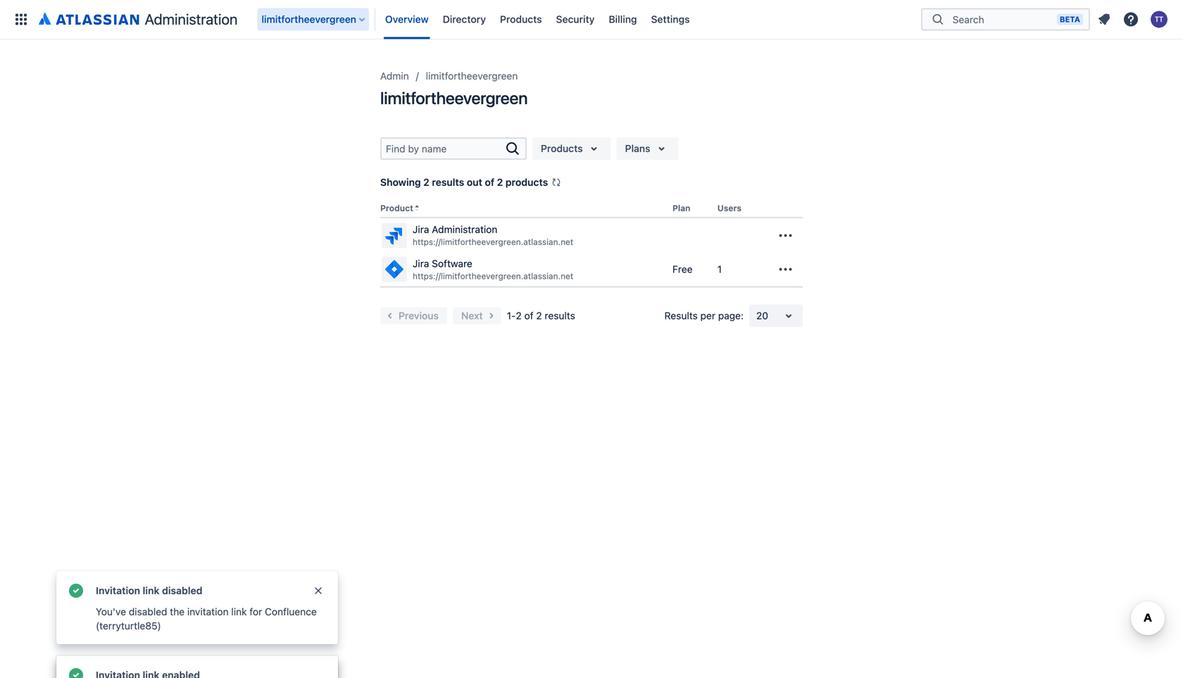 Task type: vqa. For each thing, say whether or not it's contained in the screenshot.
The 2
yes



Task type: describe. For each thing, give the bounding box(es) containing it.
directory
[[443, 13, 486, 25]]

beta
[[1060, 15, 1081, 24]]

you've disabled the invitation link for confluence (terryturtle85)
[[96, 606, 317, 632]]

products for products popup button
[[541, 143, 583, 154]]

jira software https://limitfortheevergreen.atlassian.net
[[413, 258, 574, 281]]

disabled inside the you've disabled the invitation link for confluence (terryturtle85)
[[129, 606, 167, 618]]

help icon image
[[1123, 11, 1140, 28]]

0 vertical spatial disabled
[[162, 585, 203, 597]]

jira administration image
[[383, 224, 406, 247]]

you've
[[96, 606, 126, 618]]

jira software image
[[383, 258, 406, 281]]

settings link
[[647, 8, 694, 31]]

product
[[380, 203, 413, 213]]

for
[[250, 606, 262, 618]]

0 vertical spatial of
[[485, 176, 495, 188]]

showing
[[380, 176, 421, 188]]

previous image
[[382, 308, 399, 325]]

global navigation element
[[8, 0, 921, 39]]

limitfortheevergreen for limitfortheevergreen link
[[426, 70, 518, 82]]

free
[[673, 263, 693, 275]]

plan
[[673, 203, 691, 213]]

0 horizontal spatial results
[[432, 176, 464, 188]]

invitation link disabled
[[96, 585, 203, 597]]

dismiss image
[[313, 585, 324, 597]]

directory link
[[439, 8, 490, 31]]

(terryturtle85)
[[96, 620, 161, 632]]

jira software image
[[383, 258, 406, 281]]

2 right out
[[497, 176, 503, 188]]

Search text field
[[382, 139, 504, 159]]

open image
[[781, 308, 797, 325]]

1 horizontal spatial results
[[545, 310, 575, 322]]

1-2 of 2 results
[[507, 310, 575, 322]]

limitfortheevergreen link
[[426, 68, 518, 85]]

plans
[[625, 143, 651, 154]]

https://limitfortheevergreen.atlassian.net for jira software
[[413, 271, 574, 281]]

refresh image
[[551, 177, 562, 188]]

2 right showing
[[423, 176, 430, 188]]

2 right 1- at left top
[[536, 310, 542, 322]]

administration inside jira administration https://limitfortheevergreen.atlassian.net
[[432, 224, 498, 235]]

20
[[757, 310, 769, 322]]

Search field
[[949, 7, 1057, 32]]

jira for jira administration
[[413, 224, 429, 235]]

admin
[[380, 70, 409, 82]]



Task type: locate. For each thing, give the bounding box(es) containing it.
jira inside jira administration https://limitfortheevergreen.atlassian.net
[[413, 224, 429, 235]]

0 horizontal spatial link
[[143, 585, 160, 597]]

limitfortheevergreen button
[[257, 8, 371, 31]]

0 vertical spatial https://limitfortheevergreen.atlassian.net
[[413, 237, 574, 247]]

0 vertical spatial products
[[500, 13, 542, 25]]

account image
[[1151, 11, 1168, 28]]

security link
[[552, 8, 599, 31]]

of right out
[[485, 176, 495, 188]]

1 https://limitfortheevergreen.atlassian.net from the top
[[413, 237, 574, 247]]

results per page:
[[665, 310, 744, 322]]

appswitcher icon image
[[13, 11, 30, 28]]

0 vertical spatial link
[[143, 585, 160, 597]]

products inside popup button
[[541, 143, 583, 154]]

2 jira from the top
[[413, 258, 429, 269]]

users
[[718, 203, 742, 213]]

0 horizontal spatial administration
[[145, 10, 238, 28]]

limitfortheevergreen inside dropdown button
[[262, 13, 356, 25]]

results
[[665, 310, 698, 322]]

0 vertical spatial jira
[[413, 224, 429, 235]]

1 vertical spatial disabled
[[129, 606, 167, 618]]

settings
[[651, 13, 690, 25]]

1-
[[507, 310, 516, 322]]

of
[[485, 176, 495, 188], [525, 310, 534, 322]]

of right 1- at left top
[[525, 310, 534, 322]]

confluence
[[265, 606, 317, 618]]

administration
[[145, 10, 238, 28], [432, 224, 498, 235]]

plans button
[[617, 137, 679, 160]]

admin link
[[380, 68, 409, 85]]

limitfortheevergreen for limitfortheevergreen dropdown button
[[262, 13, 356, 25]]

overview
[[385, 13, 429, 25]]

1 vertical spatial results
[[545, 310, 575, 322]]

results left out
[[432, 176, 464, 188]]

2 vertical spatial limitfortheevergreen
[[380, 88, 528, 108]]

2 right next icon
[[516, 310, 522, 322]]

billing
[[609, 13, 637, 25]]

products inside global navigation element
[[500, 13, 542, 25]]

results
[[432, 176, 464, 188], [545, 310, 575, 322]]

overview link
[[381, 8, 433, 31]]

1 vertical spatial products
[[541, 143, 583, 154]]

administration banner
[[0, 0, 1184, 39]]

https://limitfortheevergreen.atlassian.net up jira software https://limitfortheevergreen.atlassian.net
[[413, 237, 574, 247]]

link left for
[[231, 606, 247, 618]]

1 horizontal spatial administration
[[432, 224, 498, 235]]

1 vertical spatial jira
[[413, 258, 429, 269]]

https://limitfortheevergreen.atlassian.net
[[413, 237, 574, 247], [413, 271, 574, 281]]

1 vertical spatial of
[[525, 310, 534, 322]]

invitation
[[187, 606, 229, 618]]

disabled down 'invitation link disabled' at the bottom
[[129, 606, 167, 618]]

products up refresh image
[[541, 143, 583, 154]]

search image
[[504, 140, 521, 157]]

search icon image
[[930, 12, 947, 26]]

1 horizontal spatial of
[[525, 310, 534, 322]]

0 vertical spatial administration
[[145, 10, 238, 28]]

products
[[500, 13, 542, 25], [541, 143, 583, 154]]

jira administration https://limitfortheevergreen.atlassian.net
[[413, 224, 574, 247]]

2
[[423, 176, 430, 188], [497, 176, 503, 188], [516, 310, 522, 322], [536, 310, 542, 322]]

jira right jira administration image
[[413, 224, 429, 235]]

page:
[[718, 310, 744, 322]]

1 vertical spatial https://limitfortheevergreen.atlassian.net
[[413, 271, 574, 281]]

1 horizontal spatial link
[[231, 606, 247, 618]]

0 vertical spatial results
[[432, 176, 464, 188]]

showing 2 results out of 2 products
[[380, 176, 548, 188]]

administration inside global navigation element
[[145, 10, 238, 28]]

disabled up the
[[162, 585, 203, 597]]

results right 1- at left top
[[545, 310, 575, 322]]

limitfortheevergreen
[[262, 13, 356, 25], [426, 70, 518, 82], [380, 88, 528, 108]]

1 vertical spatial limitfortheevergreen
[[426, 70, 518, 82]]

disabled
[[162, 585, 203, 597], [129, 606, 167, 618]]

out
[[467, 176, 483, 188]]

1 vertical spatial link
[[231, 606, 247, 618]]

products for the products link
[[500, 13, 542, 25]]

the
[[170, 606, 185, 618]]

administration link
[[34, 8, 243, 31]]

1 jira from the top
[[413, 224, 429, 235]]

0 horizontal spatial of
[[485, 176, 495, 188]]

products
[[506, 176, 548, 188]]

jira inside jira software https://limitfortheevergreen.atlassian.net
[[413, 258, 429, 269]]

software
[[432, 258, 473, 269]]

https://limitfortheevergreen.atlassian.net up next icon
[[413, 271, 574, 281]]

https://limitfortheevergreen.atlassian.net for jira administration
[[413, 237, 574, 247]]

link
[[143, 585, 160, 597], [231, 606, 247, 618]]

0 vertical spatial limitfortheevergreen
[[262, 13, 356, 25]]

products button
[[533, 137, 611, 160]]

security
[[556, 13, 595, 25]]

atlassian image
[[39, 10, 139, 27], [39, 10, 139, 27]]

products left security
[[500, 13, 542, 25]]

jira right jira software icon
[[413, 258, 429, 269]]

jira
[[413, 224, 429, 235], [413, 258, 429, 269]]

1
[[718, 263, 722, 275]]

invitation
[[96, 585, 140, 597]]

link inside the you've disabled the invitation link for confluence (terryturtle85)
[[231, 606, 247, 618]]

next image
[[483, 308, 500, 325]]

1 vertical spatial administration
[[432, 224, 498, 235]]

products link
[[496, 8, 546, 31]]

2 https://limitfortheevergreen.atlassian.net from the top
[[413, 271, 574, 281]]

billing link
[[605, 8, 641, 31]]

jira for jira software
[[413, 258, 429, 269]]

per
[[701, 310, 716, 322]]

link right invitation
[[143, 585, 160, 597]]

jira administration image
[[383, 224, 406, 247]]



